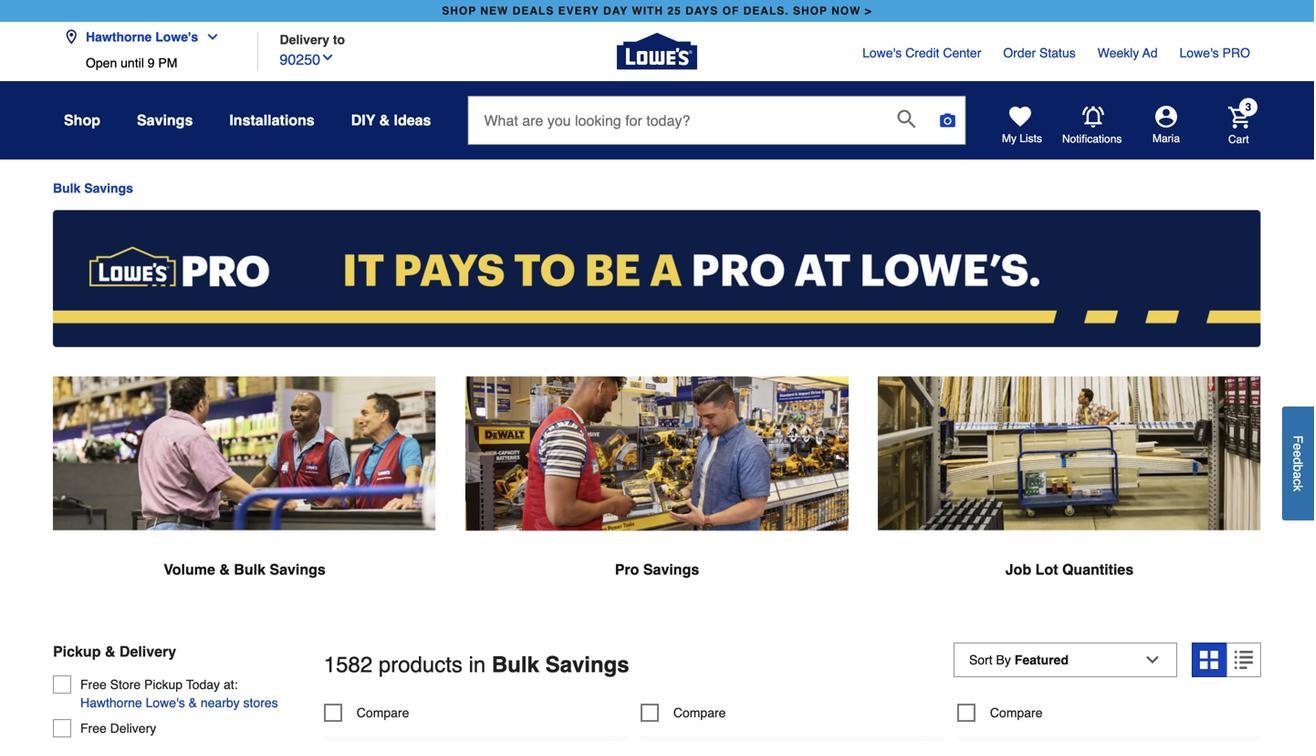 Task type: describe. For each thing, give the bounding box(es) containing it.
lowe's home improvement cart image
[[1228, 107, 1250, 128]]

notifications
[[1062, 133, 1122, 145]]

cart
[[1228, 133, 1249, 146]]

diy
[[351, 112, 375, 129]]

Search Query text field
[[469, 97, 883, 144]]

at:
[[224, 678, 238, 693]]

job lot quantities link
[[878, 377, 1261, 625]]

a man pushing a blue panel mover loaded with moulding and a door in front of a millwork display. image
[[878, 377, 1261, 531]]

1000842744 element
[[324, 704, 409, 723]]

free store pickup today at:
[[80, 678, 238, 693]]

1 horizontal spatial pickup
[[144, 678, 183, 693]]

chevron down image
[[198, 30, 220, 44]]

diy & ideas button
[[351, 104, 431, 137]]

chevron down image
[[320, 50, 335, 65]]

hawthorne for hawthorne lowe's
[[86, 30, 152, 44]]

deals.
[[743, 5, 789, 17]]

hawthorne for hawthorne lowe's & nearby stores
[[80, 696, 142, 711]]

list view image
[[1235, 652, 1253, 670]]

stores
[[243, 696, 278, 711]]

my lists link
[[1002, 106, 1042, 146]]

shop button
[[64, 104, 100, 137]]

center
[[943, 46, 981, 60]]

compare for the 1000216817 "element"
[[673, 706, 726, 721]]

2 horizontal spatial bulk
[[492, 653, 539, 678]]

new
[[480, 5, 509, 17]]

c
[[1291, 479, 1305, 486]]

0 vertical spatial pickup
[[53, 644, 101, 661]]

ideas
[[394, 112, 431, 129]]

job lot quantities
[[1005, 562, 1134, 579]]

f e e d b a c k
[[1291, 436, 1305, 492]]

maria
[[1153, 132, 1180, 145]]

pro
[[1222, 46, 1250, 60]]

1582 products in bulk savings
[[324, 653, 629, 678]]

compare for 1001364364 "element"
[[990, 706, 1043, 721]]

3
[[1245, 101, 1251, 114]]

1001364364 element
[[957, 704, 1043, 723]]

bulk savings link
[[53, 181, 133, 196]]

free delivery
[[80, 722, 156, 736]]

& for pickup
[[105, 644, 115, 661]]

weekly ad
[[1098, 46, 1158, 60]]

lowe's left credit
[[862, 46, 902, 60]]

installations button
[[229, 104, 315, 137]]

compare for 1000842744 element
[[357, 706, 409, 721]]

to
[[333, 32, 345, 47]]

camera image
[[938, 111, 957, 130]]

order status link
[[1003, 44, 1076, 62]]

lowe's pro
[[1180, 46, 1250, 60]]

90250 button
[[280, 47, 335, 71]]

in
[[469, 653, 486, 678]]

1 e from the top
[[1291, 444, 1305, 451]]

1 vertical spatial delivery
[[119, 644, 176, 661]]

f
[[1291, 436, 1305, 444]]

shop new deals every day with 25 days of deals. shop now > link
[[438, 0, 876, 22]]

products
[[379, 653, 463, 678]]

pickup & delivery
[[53, 644, 176, 661]]

pro savings
[[615, 562, 699, 579]]

lowe's credit center link
[[862, 44, 981, 62]]

free for free store pickup today at:
[[80, 678, 107, 693]]

lowe's left pro
[[1180, 46, 1219, 60]]

shop new deals every day with 25 days of deals. shop now >
[[442, 5, 872, 17]]

days
[[685, 5, 718, 17]]

weekly
[[1098, 46, 1139, 60]]

lowe's up pm
[[155, 30, 198, 44]]

90250
[[280, 51, 320, 68]]

k
[[1291, 486, 1305, 492]]

lowe's home improvement logo image
[[617, 11, 697, 92]]

f e e d b a c k button
[[1282, 407, 1314, 521]]

pm
[[158, 56, 177, 70]]

0 horizontal spatial bulk
[[53, 181, 81, 196]]

order
[[1003, 46, 1036, 60]]

ad
[[1142, 46, 1158, 60]]

free for free delivery
[[80, 722, 107, 736]]

hawthorne lowe's button
[[64, 19, 227, 56]]

pro savings link
[[465, 377, 849, 625]]



Task type: locate. For each thing, give the bounding box(es) containing it.
& right volume
[[219, 562, 230, 579]]

open
[[86, 56, 117, 70]]

bulk savings
[[53, 181, 133, 196]]

shop
[[442, 5, 476, 17], [793, 5, 828, 17]]

pickup up free delivery
[[53, 644, 101, 661]]

until
[[121, 56, 144, 70]]

of
[[722, 5, 739, 17]]

pickup up the hawthorne lowe's & nearby stores button
[[144, 678, 183, 693]]

bulk right in
[[492, 653, 539, 678]]

deals
[[513, 5, 554, 17]]

1 shop from the left
[[442, 5, 476, 17]]

e up d
[[1291, 444, 1305, 451]]

compare inside 1000842744 element
[[357, 706, 409, 721]]

& down today
[[189, 696, 197, 711]]

shop
[[64, 112, 100, 129]]

& for diy
[[379, 112, 390, 129]]

e up b
[[1291, 451, 1305, 458]]

a
[[1291, 472, 1305, 479]]

job
[[1005, 562, 1031, 579]]

compare
[[357, 706, 409, 721], [673, 706, 726, 721], [990, 706, 1043, 721]]

delivery down store
[[110, 722, 156, 736]]

lot
[[1035, 562, 1058, 579]]

0 horizontal spatial pickup
[[53, 644, 101, 661]]

1 horizontal spatial bulk
[[234, 562, 266, 579]]

0 vertical spatial delivery
[[280, 32, 329, 47]]

0 vertical spatial free
[[80, 678, 107, 693]]

25
[[667, 5, 681, 17]]

bulk right volume
[[234, 562, 266, 579]]

1582
[[324, 653, 372, 678]]

bulk down shop button
[[53, 181, 81, 196]]

maria button
[[1122, 106, 1210, 146]]

1 vertical spatial pickup
[[144, 678, 183, 693]]

quantities
[[1062, 562, 1134, 579]]

e
[[1291, 444, 1305, 451], [1291, 451, 1305, 458]]

hawthorne lowe's & nearby stores button
[[80, 694, 278, 713]]

hawthorne down store
[[80, 696, 142, 711]]

1 compare from the left
[[357, 706, 409, 721]]

grid view image
[[1200, 652, 1218, 670]]

compare inside the 1000216817 "element"
[[673, 706, 726, 721]]

& for volume
[[219, 562, 230, 579]]

1 horizontal spatial compare
[[673, 706, 726, 721]]

credit
[[905, 46, 939, 60]]

free down free store pickup today at:
[[80, 722, 107, 736]]

hawthorne
[[86, 30, 152, 44], [80, 696, 142, 711]]

0 vertical spatial bulk
[[53, 181, 81, 196]]

0 horizontal spatial compare
[[357, 706, 409, 721]]

pro
[[615, 562, 639, 579]]

two lowe's associates helping a customer at the pro desk. image
[[53, 377, 436, 531]]

delivery up free store pickup today at:
[[119, 644, 176, 661]]

bulk
[[53, 181, 81, 196], [234, 562, 266, 579], [492, 653, 539, 678]]

2 compare from the left
[[673, 706, 726, 721]]

delivery
[[280, 32, 329, 47], [119, 644, 176, 661], [110, 722, 156, 736]]

& up store
[[105, 644, 115, 661]]

2 vertical spatial bulk
[[492, 653, 539, 678]]

pickup
[[53, 644, 101, 661], [144, 678, 183, 693]]

3 compare from the left
[[990, 706, 1043, 721]]

1 vertical spatial hawthorne
[[80, 696, 142, 711]]

installations
[[229, 112, 315, 129]]

location image
[[64, 30, 78, 44]]

order status
[[1003, 46, 1076, 60]]

1 vertical spatial bulk
[[234, 562, 266, 579]]

now
[[831, 5, 861, 17]]

weekly ad link
[[1098, 44, 1158, 62]]

my
[[1002, 132, 1017, 145]]

delivery up 90250
[[280, 32, 329, 47]]

search image
[[897, 110, 916, 128]]

store
[[110, 678, 141, 693]]

volume
[[164, 562, 215, 579]]

a lowe's associate showing a customer batteries for a dewalt impact driver in the tools aisle. image
[[465, 377, 849, 531]]

lowe's home improvement lists image
[[1009, 106, 1031, 128]]

free left store
[[80, 678, 107, 693]]

savings button
[[137, 104, 193, 137]]

2 free from the top
[[80, 722, 107, 736]]

& right diy
[[379, 112, 390, 129]]

savings inside volume & bulk savings link
[[270, 562, 326, 579]]

2 e from the top
[[1291, 451, 1305, 458]]

it pays to be a pro at lowe's. image
[[53, 210, 1261, 348]]

hawthorne up open until 9 pm
[[86, 30, 152, 44]]

volume & bulk savings link
[[53, 377, 436, 625]]

today
[[186, 678, 220, 693]]

lowe's credit center
[[862, 46, 981, 60]]

every
[[558, 5, 599, 17]]

shop left now
[[793, 5, 828, 17]]

1000216817 element
[[640, 704, 726, 723]]

&
[[379, 112, 390, 129], [219, 562, 230, 579], [105, 644, 115, 661], [189, 696, 197, 711]]

nearby
[[201, 696, 240, 711]]

my lists
[[1002, 132, 1042, 145]]

lowe's
[[155, 30, 198, 44], [862, 46, 902, 60], [1180, 46, 1219, 60], [146, 696, 185, 711]]

delivery to
[[280, 32, 345, 47]]

diy & ideas
[[351, 112, 431, 129]]

savings
[[137, 112, 193, 129], [84, 181, 133, 196], [270, 562, 326, 579], [643, 562, 699, 579], [545, 653, 629, 678]]

savings inside pro savings link
[[643, 562, 699, 579]]

2 horizontal spatial compare
[[990, 706, 1043, 721]]

b
[[1291, 465, 1305, 472]]

shop left new
[[442, 5, 476, 17]]

>
[[865, 5, 872, 17]]

with
[[632, 5, 663, 17]]

compare inside 1001364364 "element"
[[990, 706, 1043, 721]]

2 vertical spatial delivery
[[110, 722, 156, 736]]

volume & bulk savings
[[164, 562, 326, 579]]

open until 9 pm
[[86, 56, 177, 70]]

free
[[80, 678, 107, 693], [80, 722, 107, 736]]

None search field
[[468, 96, 966, 162]]

9
[[148, 56, 155, 70]]

hawthorne lowe's
[[86, 30, 198, 44]]

1 vertical spatial free
[[80, 722, 107, 736]]

1 free from the top
[[80, 678, 107, 693]]

lowe's down free store pickup today at:
[[146, 696, 185, 711]]

hawthorne lowe's & nearby stores
[[80, 696, 278, 711]]

2 shop from the left
[[793, 5, 828, 17]]

0 horizontal spatial shop
[[442, 5, 476, 17]]

d
[[1291, 458, 1305, 465]]

day
[[603, 5, 628, 17]]

lists
[[1020, 132, 1042, 145]]

lowe's home improvement notification center image
[[1082, 106, 1104, 128]]

status
[[1039, 46, 1076, 60]]

0 vertical spatial hawthorne
[[86, 30, 152, 44]]

lowe's pro link
[[1180, 44, 1250, 62]]

1 horizontal spatial shop
[[793, 5, 828, 17]]



Task type: vqa. For each thing, say whether or not it's contained in the screenshot.
Which
no



